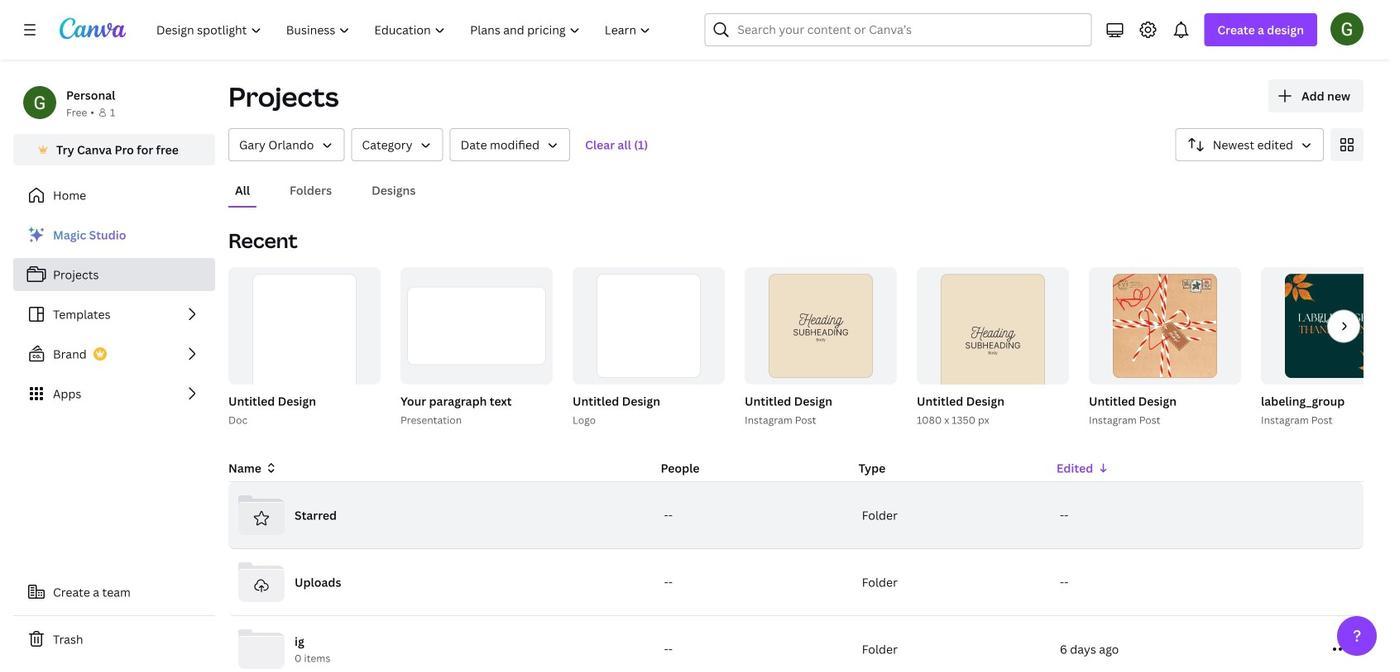 Task type: locate. For each thing, give the bounding box(es) containing it.
8 group from the left
[[914, 267, 1070, 429]]

10 group from the left
[[1086, 267, 1242, 429]]

Category button
[[351, 128, 443, 161]]

top level navigation element
[[146, 13, 665, 46]]

gary orlando image
[[1331, 12, 1364, 45]]

Sort by button
[[1176, 128, 1325, 161]]

13 group from the left
[[1262, 267, 1391, 385]]

2 group from the left
[[228, 267, 381, 422]]

4 group from the left
[[570, 267, 725, 429]]

list
[[13, 219, 215, 411]]

group
[[225, 267, 381, 429], [228, 267, 381, 422], [397, 267, 553, 429], [570, 267, 725, 429], [573, 267, 725, 385], [742, 267, 897, 429], [745, 267, 897, 385], [914, 267, 1070, 429], [917, 267, 1070, 404], [1086, 267, 1242, 429], [1089, 267, 1242, 385], [1258, 267, 1391, 429], [1262, 267, 1391, 385]]

7 group from the left
[[745, 267, 897, 385]]

3 group from the left
[[397, 267, 553, 429]]

11 group from the left
[[1089, 267, 1242, 385]]

None search field
[[705, 13, 1092, 46]]

Owner button
[[228, 128, 345, 161]]

12 group from the left
[[1258, 267, 1391, 429]]



Task type: describe. For each thing, give the bounding box(es) containing it.
1 group from the left
[[225, 267, 381, 429]]

5 group from the left
[[573, 267, 725, 385]]

Search search field
[[738, 14, 1059, 46]]

Date modified button
[[450, 128, 570, 161]]

6 group from the left
[[742, 267, 897, 429]]

9 group from the left
[[917, 267, 1070, 404]]



